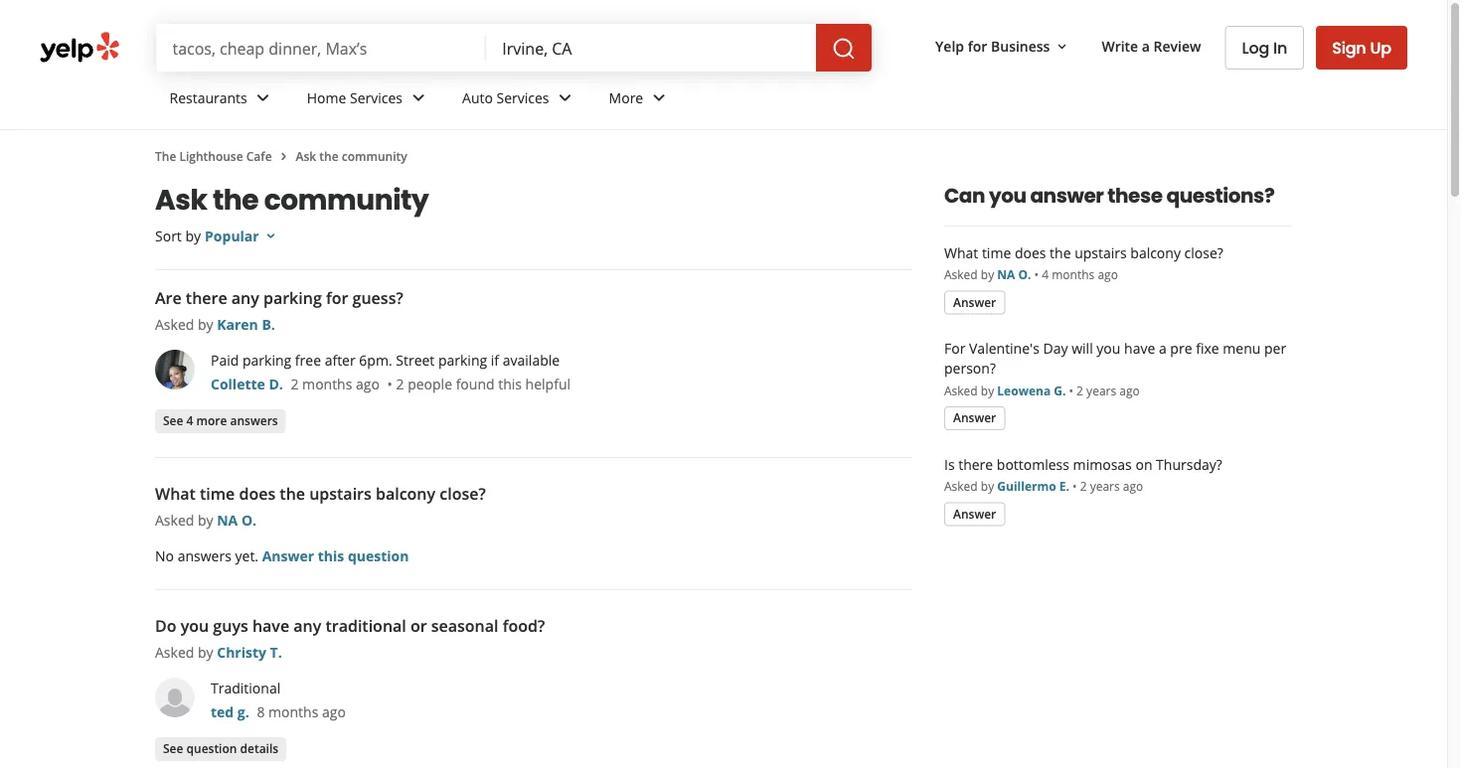 Task type: vqa. For each thing, say whether or not it's contained in the screenshot.


Task type: describe. For each thing, give the bounding box(es) containing it.
does for what time does the upstairs balcony close? asked by na o.
[[239, 483, 276, 505]]

asked inside 'do you guys have any traditional or seasonal food? asked by christy t.'
[[155, 643, 194, 662]]

2 right e.
[[1080, 478, 1087, 495]]

time for what time does the upstairs balcony close? asked by na o.
[[200, 483, 235, 505]]

2 people found this helpful
[[396, 374, 571, 393]]

bottomless
[[997, 455, 1070, 474]]

years for will
[[1087, 382, 1117, 399]]

sort
[[155, 226, 182, 245]]

if
[[491, 350, 499, 369]]

1 horizontal spatial na
[[997, 266, 1015, 283]]

log in link
[[1225, 26, 1305, 70]]

sign up link
[[1316, 26, 1408, 70]]

months inside "traditional ted g. 8 months ago"
[[268, 702, 318, 721]]

asked by na o.
[[944, 266, 1031, 283]]

see 4 more answers
[[163, 413, 278, 429]]

you for do you guys have any traditional or seasonal food? asked by christy t.
[[181, 615, 209, 637]]

what time does the upstairs balcony close? asked by na o.
[[155, 483, 486, 529]]

a inside the for valentine's day will you have a pre fixe menu per person?
[[1159, 339, 1167, 358]]

2 years ago for will
[[1077, 382, 1140, 399]]

0 horizontal spatial a
[[1142, 36, 1150, 55]]

24 chevron down v2 image for restaurants
[[251, 86, 275, 110]]

available
[[503, 350, 560, 369]]

for inside yelp for business button
[[968, 36, 988, 55]]

more
[[196, 413, 227, 429]]

months for 4
[[1052, 266, 1095, 283]]

o. inside what time does the upstairs balcony close? asked by na o.
[[241, 510, 257, 529]]

traditional
[[211, 678, 281, 697]]

asked up for
[[944, 266, 978, 283]]

questions?
[[1167, 182, 1275, 210]]

see for do
[[163, 741, 183, 757]]

for
[[944, 339, 966, 358]]

auto services link
[[446, 72, 593, 129]]

write a review link
[[1094, 28, 1209, 64]]

christy
[[217, 643, 266, 662]]

answer for time
[[953, 294, 996, 310]]

d.
[[269, 374, 283, 393]]

pre
[[1170, 339, 1192, 358]]

close? for what time does the upstairs balcony close? asked by na o.
[[440, 483, 486, 505]]

for valentine's day will you have a pre fixe menu per person?
[[944, 339, 1286, 378]]

na inside what time does the upstairs balcony close? asked by na o.
[[217, 510, 238, 529]]

auto services
[[462, 88, 549, 107]]

no
[[155, 546, 174, 565]]

answer link for valentine's
[[944, 407, 1005, 430]]

does for what time does the upstairs balcony close?
[[1015, 243, 1046, 262]]

answer
[[1030, 182, 1104, 210]]

see question details link
[[155, 738, 286, 761]]

write a review
[[1102, 36, 1201, 55]]

review
[[1154, 36, 1201, 55]]

is
[[944, 455, 955, 474]]

have inside the for valentine's day will you have a pre fixe menu per person?
[[1124, 339, 1155, 358]]

Near text field
[[502, 37, 800, 59]]

16 chevron down v2 image for yelp for business
[[1054, 39, 1070, 54]]

are there any parking for guess? asked by karen b.
[[155, 287, 403, 334]]

what for what time does the upstairs balcony close? asked by na o.
[[155, 483, 196, 505]]

ago for what time does the upstairs balcony close?
[[1098, 266, 1118, 283]]

guillermo
[[997, 478, 1056, 495]]

leowena g. link
[[997, 382, 1066, 399]]

asked down person?
[[944, 382, 978, 399]]

search image
[[832, 37, 856, 61]]

in
[[1273, 37, 1288, 59]]

the lighthouse cafe link
[[155, 148, 272, 164]]

collette
[[211, 374, 265, 393]]

asked inside what time does the upstairs balcony close? asked by na o.
[[155, 510, 194, 529]]

Find text field
[[172, 37, 471, 59]]

any inside 'do you guys have any traditional or seasonal food? asked by christy t.'
[[294, 615, 321, 637]]

yelp for business
[[936, 36, 1050, 55]]

2 down the paid parking free after 6pm. street parking if available
[[396, 374, 404, 393]]

valentine's
[[969, 339, 1040, 358]]

24 chevron down v2 image
[[647, 86, 671, 110]]

1 vertical spatial question
[[186, 741, 237, 757]]

what for what time does the upstairs balcony close?
[[944, 243, 978, 262]]

people
[[408, 374, 452, 393]]

or
[[411, 615, 427, 637]]

ted g. link
[[211, 702, 249, 721]]

ago down "6pm."
[[356, 374, 380, 393]]

on
[[1136, 455, 1153, 474]]

yet.
[[235, 546, 259, 565]]

more link
[[593, 72, 687, 129]]

home services link
[[291, 72, 446, 129]]

asked by guillermo e.
[[944, 478, 1070, 495]]

answer right "yet." at the bottom of page
[[262, 546, 314, 565]]

upstairs for what time does the upstairs balcony close?
[[1075, 243, 1127, 262]]

parking inside are there any parking for guess? asked by karen b.
[[263, 287, 322, 309]]

1 vertical spatial ask
[[155, 180, 207, 219]]

by inside are there any parking for guess? asked by karen b.
[[198, 315, 213, 334]]

traditional
[[326, 615, 406, 637]]

answer for valentine's
[[953, 410, 996, 426]]

for inside are there any parking for guess? asked by karen b.
[[326, 287, 348, 309]]

more
[[609, 88, 643, 107]]

mimosas
[[1073, 455, 1132, 474]]

0 vertical spatial na o. link
[[997, 266, 1031, 283]]

t.
[[270, 643, 282, 662]]

what time does the upstairs balcony close?
[[944, 243, 1224, 262]]

seasonal
[[431, 615, 499, 637]]

answer link for there
[[944, 503, 1005, 526]]

g.
[[1054, 382, 1066, 399]]

will
[[1072, 339, 1093, 358]]

ted
[[211, 702, 234, 721]]

1 vertical spatial community
[[264, 180, 429, 219]]

upstairs for what time does the upstairs balcony close? asked by na o.
[[309, 483, 372, 505]]

none field find
[[172, 37, 471, 59]]

karen
[[217, 315, 258, 334]]

16 chevron down v2 image for popular
[[263, 228, 279, 244]]

1 vertical spatial na o. link
[[217, 510, 257, 529]]

paid parking free after 6pm. street parking if available
[[211, 350, 560, 369]]

popular button
[[205, 226, 279, 245]]

0 vertical spatial community
[[342, 148, 407, 164]]

1 horizontal spatial question
[[348, 546, 409, 565]]

parking up found
[[438, 350, 487, 369]]

fixe
[[1196, 339, 1219, 358]]

free
[[295, 350, 321, 369]]

ago for for valentine's day will you have a pre fixe menu per person?
[[1120, 382, 1140, 399]]

close? for what time does the upstairs balcony close?
[[1185, 243, 1224, 262]]

thursday?
[[1156, 455, 1223, 474]]

by inside 'do you guys have any traditional or seasonal food? asked by christy t.'
[[198, 643, 213, 662]]

2 right g.
[[1077, 382, 1084, 399]]

answer for there
[[953, 506, 996, 522]]

by inside what time does the upstairs balcony close? asked by na o.
[[198, 510, 213, 529]]

sort by
[[155, 226, 201, 245]]

the
[[155, 148, 176, 164]]

restaurants link
[[154, 72, 291, 129]]

these
[[1108, 182, 1163, 210]]

person?
[[944, 359, 996, 378]]

time for what time does the upstairs balcony close?
[[982, 243, 1011, 262]]

home
[[307, 88, 346, 107]]

guys
[[213, 615, 248, 637]]

log in
[[1242, 37, 1288, 59]]

e.
[[1060, 478, 1070, 495]]

cafe
[[246, 148, 272, 164]]

by left guillermo
[[981, 478, 994, 495]]



Task type: locate. For each thing, give the bounding box(es) containing it.
services right home
[[350, 88, 403, 107]]

0 vertical spatial na
[[997, 266, 1015, 283]]

question up traditional
[[348, 546, 409, 565]]

8
[[257, 702, 265, 721]]

there for is
[[959, 455, 993, 474]]

1 vertical spatial months
[[302, 374, 352, 393]]

ask
[[296, 148, 316, 164], [155, 180, 207, 219]]

2 horizontal spatial 24 chevron down v2 image
[[553, 86, 577, 110]]

guillermo e. link
[[997, 478, 1070, 495]]

1 horizontal spatial this
[[498, 374, 522, 393]]

what
[[944, 243, 978, 262], [155, 483, 196, 505]]

0 horizontal spatial close?
[[440, 483, 486, 505]]

months right 8 at left
[[268, 702, 318, 721]]

na o. link up "yet." at the bottom of page
[[217, 510, 257, 529]]

2 right d.
[[291, 374, 299, 393]]

1 vertical spatial ask the community
[[155, 180, 429, 219]]

na left 4 months ago
[[997, 266, 1015, 283]]

sign up
[[1332, 36, 1392, 59]]

ago inside "traditional ted g. 8 months ago"
[[322, 702, 346, 721]]

are
[[155, 287, 182, 309]]

0 vertical spatial for
[[968, 36, 988, 55]]

does up "yet." at the bottom of page
[[239, 483, 276, 505]]

1 vertical spatial have
[[252, 615, 289, 637]]

0 horizontal spatial this
[[318, 546, 344, 565]]

any left traditional
[[294, 615, 321, 637]]

ask the community
[[296, 148, 407, 164], [155, 180, 429, 219]]

any inside are there any parking for guess? asked by karen b.
[[231, 287, 259, 309]]

there right the are
[[186, 287, 227, 309]]

2 years ago for mimosas
[[1080, 478, 1144, 495]]

upstairs up 4 months ago
[[1075, 243, 1127, 262]]

yelp for business button
[[928, 28, 1078, 64]]

you right can
[[989, 182, 1027, 210]]

2 answer link from the top
[[944, 407, 1005, 430]]

2 vertical spatial answer link
[[944, 503, 1005, 526]]

1 vertical spatial balcony
[[376, 483, 436, 505]]

balcony down these
[[1131, 243, 1181, 262]]

1 horizontal spatial 16 chevron down v2 image
[[1054, 39, 1070, 54]]

ago for is there bottomless mimosas on thursday?
[[1123, 478, 1144, 495]]

see
[[163, 413, 183, 429], [163, 741, 183, 757]]

3 answer link from the top
[[944, 503, 1005, 526]]

4 months ago
[[1042, 266, 1118, 283]]

ago down what time does the upstairs balcony close?
[[1098, 266, 1118, 283]]

balcony for what time does the upstairs balcony close?
[[1131, 243, 1181, 262]]

there for are
[[186, 287, 227, 309]]

menu
[[1223, 339, 1261, 358]]

a
[[1142, 36, 1150, 55], [1159, 339, 1167, 358]]

1 horizontal spatial there
[[959, 455, 993, 474]]

1 horizontal spatial have
[[1124, 339, 1155, 358]]

months down after
[[302, 374, 352, 393]]

1 services from the left
[[350, 88, 403, 107]]

1 horizontal spatial balcony
[[1131, 243, 1181, 262]]

2 services from the left
[[497, 88, 549, 107]]

1 vertical spatial answers
[[178, 546, 231, 565]]

24 chevron down v2 image inside auto services "link"
[[553, 86, 577, 110]]

business categories element
[[154, 72, 1408, 129]]

ago down on
[[1123, 478, 1144, 495]]

0 vertical spatial ask
[[296, 148, 316, 164]]

na up "yet." at the bottom of page
[[217, 510, 238, 529]]

have up t.
[[252, 615, 289, 637]]

1 vertical spatial 4
[[186, 413, 193, 429]]

collette d. link
[[211, 374, 283, 393]]

None search field
[[157, 24, 876, 72]]

for right yelp on the right top of the page
[[968, 36, 988, 55]]

leowena
[[997, 382, 1051, 399]]

upstairs up answer this question link
[[309, 483, 372, 505]]

does inside what time does the upstairs balcony close? asked by na o.
[[239, 483, 276, 505]]

0 vertical spatial answers
[[230, 413, 278, 429]]

none field up 24 chevron down v2 image
[[502, 37, 800, 59]]

2 years ago down the mimosas
[[1080, 478, 1144, 495]]

2 months ago
[[291, 374, 380, 393]]

1 horizontal spatial na o. link
[[997, 266, 1031, 283]]

1 horizontal spatial 24 chevron down v2 image
[[407, 86, 430, 110]]

1 vertical spatial see
[[163, 741, 183, 757]]

answer link down asked by leowena g.
[[944, 407, 1005, 430]]

1 none field from the left
[[172, 37, 471, 59]]

you inside 'do you guys have any traditional or seasonal food? asked by christy t.'
[[181, 615, 209, 637]]

4 inside "link"
[[186, 413, 193, 429]]

upstairs inside what time does the upstairs balcony close? asked by na o.
[[309, 483, 372, 505]]

1 vertical spatial what
[[155, 483, 196, 505]]

b.
[[262, 315, 275, 334]]

0 vertical spatial answer link
[[944, 291, 1005, 315]]

0 horizontal spatial na o. link
[[217, 510, 257, 529]]

there
[[186, 287, 227, 309], [959, 455, 993, 474]]

1 vertical spatial close?
[[440, 483, 486, 505]]

months down what time does the upstairs balcony close?
[[1052, 266, 1095, 283]]

sign
[[1332, 36, 1366, 59]]

street
[[396, 350, 435, 369]]

for
[[968, 36, 988, 55], [326, 287, 348, 309]]

yelp
[[936, 36, 964, 55]]

answer down asked by guillermo e. at the bottom right of page
[[953, 506, 996, 522]]

ask the community down home services link
[[296, 148, 407, 164]]

1 vertical spatial 16 chevron down v2 image
[[263, 228, 279, 244]]

1 horizontal spatial what
[[944, 243, 978, 262]]

asked down the is
[[944, 478, 978, 495]]

christy t. link
[[217, 643, 282, 662]]

16 chevron down v2 image right business
[[1054, 39, 1070, 54]]

restaurants
[[169, 88, 247, 107]]

24 chevron down v2 image right restaurants
[[251, 86, 275, 110]]

24 chevron down v2 image right the auto services
[[553, 86, 577, 110]]

0 horizontal spatial balcony
[[376, 483, 436, 505]]

years for mimosas
[[1090, 478, 1120, 495]]

0 horizontal spatial does
[[239, 483, 276, 505]]

0 vertical spatial question
[[348, 546, 409, 565]]

0 vertical spatial balcony
[[1131, 243, 1181, 262]]

o. left 4 months ago
[[1018, 266, 1031, 283]]

asked inside are there any parking for guess? asked by karen b.
[[155, 315, 194, 334]]

answers
[[230, 413, 278, 429], [178, 546, 231, 565]]

asked down do
[[155, 643, 194, 662]]

1 vertical spatial o.
[[241, 510, 257, 529]]

na o. link left 4 months ago
[[997, 266, 1031, 283]]

the up no answers yet. answer this question
[[280, 483, 305, 505]]

answer this question link
[[262, 546, 409, 565]]

1 horizontal spatial services
[[497, 88, 549, 107]]

24 chevron down v2 image
[[251, 86, 275, 110], [407, 86, 430, 110], [553, 86, 577, 110]]

there inside are there any parking for guess? asked by karen b.
[[186, 287, 227, 309]]

24 chevron down v2 image left 'auto'
[[407, 86, 430, 110]]

0 horizontal spatial what
[[155, 483, 196, 505]]

have inside 'do you guys have any traditional or seasonal food? asked by christy t.'
[[252, 615, 289, 637]]

you for can you answer these questions?
[[989, 182, 1027, 210]]

what inside what time does the upstairs balcony close? asked by na o.
[[155, 483, 196, 505]]

1 vertical spatial for
[[326, 287, 348, 309]]

4 down what time does the upstairs balcony close?
[[1042, 266, 1049, 283]]

write
[[1102, 36, 1138, 55]]

0 vertical spatial ask the community
[[296, 148, 407, 164]]

0 horizontal spatial ask
[[155, 180, 207, 219]]

what up asked by na o.
[[944, 243, 978, 262]]

2 24 chevron down v2 image from the left
[[407, 86, 430, 110]]

by down person?
[[981, 382, 994, 399]]

does up asked by na o.
[[1015, 243, 1046, 262]]

2 horizontal spatial you
[[1097, 339, 1121, 358]]

0 vertical spatial 2 years ago
[[1077, 382, 1140, 399]]

close? inside what time does the upstairs balcony close? asked by na o.
[[440, 483, 486, 505]]

1 vertical spatial there
[[959, 455, 993, 474]]

1 horizontal spatial ask
[[296, 148, 316, 164]]

4
[[1042, 266, 1049, 283], [186, 413, 193, 429]]

close?
[[1185, 243, 1224, 262], [440, 483, 486, 505]]

16 chevron down v2 image right 'popular'
[[263, 228, 279, 244]]

collette d.
[[211, 374, 283, 393]]

1 horizontal spatial 4
[[1042, 266, 1049, 283]]

community down the 16 chevron right v2 icon
[[264, 180, 429, 219]]

the up 'popular'
[[213, 180, 259, 219]]

see question details
[[163, 741, 278, 757]]

2 none field from the left
[[502, 37, 800, 59]]

you right will
[[1097, 339, 1121, 358]]

this down if
[[498, 374, 522, 393]]

16 chevron right v2 image
[[276, 148, 292, 164]]

any up the karen b. link at the left top
[[231, 287, 259, 309]]

by left karen
[[198, 315, 213, 334]]

2 see from the top
[[163, 741, 183, 757]]

question
[[348, 546, 409, 565], [186, 741, 237, 757]]

by up no answers yet. answer this question
[[198, 510, 213, 529]]

can
[[944, 182, 985, 210]]

answer link down asked by guillermo e. at the bottom right of page
[[944, 503, 1005, 526]]

0 vertical spatial close?
[[1185, 243, 1224, 262]]

upstairs
[[1075, 243, 1127, 262], [309, 483, 372, 505]]

lighthouse
[[179, 148, 243, 164]]

16 chevron down v2 image
[[1054, 39, 1070, 54], [263, 228, 279, 244]]

1 vertical spatial 2 years ago
[[1080, 478, 1144, 495]]

a right write
[[1142, 36, 1150, 55]]

answer link for time
[[944, 291, 1005, 315]]

this down what time does the upstairs balcony close? asked by na o.
[[318, 546, 344, 565]]

0 vertical spatial 16 chevron down v2 image
[[1054, 39, 1070, 54]]

0 vertical spatial o.
[[1018, 266, 1031, 283]]

0 vertical spatial any
[[231, 287, 259, 309]]

years down the for valentine's day will you have a pre fixe menu per person?
[[1087, 382, 1117, 399]]

o. up "yet." at the bottom of page
[[241, 510, 257, 529]]

have left pre
[[1124, 339, 1155, 358]]

what up no
[[155, 483, 196, 505]]

community down home services link
[[342, 148, 407, 164]]

balcony
[[1131, 243, 1181, 262], [376, 483, 436, 505]]

see inside "link"
[[163, 413, 183, 429]]

0 horizontal spatial none field
[[172, 37, 471, 59]]

ago right 8 at left
[[322, 702, 346, 721]]

1 horizontal spatial o.
[[1018, 266, 1031, 283]]

24 chevron down v2 image for auto services
[[553, 86, 577, 110]]

1 horizontal spatial you
[[989, 182, 1027, 210]]

asked down the are
[[155, 315, 194, 334]]

0 vertical spatial a
[[1142, 36, 1150, 55]]

balcony inside what time does the upstairs balcony close? asked by na o.
[[376, 483, 436, 505]]

1 vertical spatial answer link
[[944, 407, 1005, 430]]

services for home services
[[350, 88, 403, 107]]

asked up no
[[155, 510, 194, 529]]

months for 2
[[302, 374, 352, 393]]

answer down asked by leowena g.
[[953, 410, 996, 426]]

1 vertical spatial any
[[294, 615, 321, 637]]

services inside "link"
[[497, 88, 549, 107]]

per
[[1264, 339, 1286, 358]]

none field up home
[[172, 37, 471, 59]]

1 vertical spatial this
[[318, 546, 344, 565]]

question down ted
[[186, 741, 237, 757]]

0 vertical spatial see
[[163, 413, 183, 429]]

details
[[240, 741, 278, 757]]

there right the is
[[959, 455, 993, 474]]

answers down collette d. link
[[230, 413, 278, 429]]

0 horizontal spatial have
[[252, 615, 289, 637]]

2 vertical spatial you
[[181, 615, 209, 637]]

balcony up answer this question link
[[376, 483, 436, 505]]

the right the 16 chevron right v2 icon
[[319, 148, 339, 164]]

home services
[[307, 88, 403, 107]]

0 vertical spatial have
[[1124, 339, 1155, 358]]

answer down asked by na o.
[[953, 294, 996, 310]]

services
[[350, 88, 403, 107], [497, 88, 549, 107]]

do
[[155, 615, 176, 637]]

0 vertical spatial you
[[989, 182, 1027, 210]]

the lighthouse cafe
[[155, 148, 272, 164]]

0 vertical spatial does
[[1015, 243, 1046, 262]]

paid
[[211, 350, 239, 369]]

1 vertical spatial years
[[1090, 478, 1120, 495]]

0 vertical spatial what
[[944, 243, 978, 262]]

a left pre
[[1159, 339, 1167, 358]]

answers inside "link"
[[230, 413, 278, 429]]

see 4 more answers link
[[155, 410, 286, 433]]

0 horizontal spatial question
[[186, 741, 237, 757]]

you inside the for valentine's day will you have a pre fixe menu per person?
[[1097, 339, 1121, 358]]

business
[[991, 36, 1050, 55]]

answers right no
[[178, 546, 231, 565]]

6pm.
[[359, 350, 392, 369]]

traditional ted g. 8 months ago
[[211, 678, 346, 721]]

1 horizontal spatial for
[[968, 36, 988, 55]]

do you guys have any traditional or seasonal food? asked by christy t.
[[155, 615, 545, 662]]

the inside what time does the upstairs balcony close? asked by na o.
[[280, 483, 305, 505]]

1 horizontal spatial close?
[[1185, 243, 1224, 262]]

months
[[1052, 266, 1095, 283], [302, 374, 352, 393], [268, 702, 318, 721]]

2 years ago down the for valentine's day will you have a pre fixe menu per person?
[[1077, 382, 1140, 399]]

day
[[1043, 339, 1068, 358]]

you right do
[[181, 615, 209, 637]]

1 vertical spatial upstairs
[[309, 483, 372, 505]]

1 24 chevron down v2 image from the left
[[251, 86, 275, 110]]

none field near
[[502, 37, 800, 59]]

asked
[[944, 266, 978, 283], [155, 315, 194, 334], [944, 382, 978, 399], [944, 478, 978, 495], [155, 510, 194, 529], [155, 643, 194, 662]]

parking
[[263, 287, 322, 309], [243, 350, 291, 369], [438, 350, 487, 369]]

4 left more at the bottom of the page
[[186, 413, 193, 429]]

0 horizontal spatial 16 chevron down v2 image
[[263, 228, 279, 244]]

1 vertical spatial time
[[200, 483, 235, 505]]

0 horizontal spatial any
[[231, 287, 259, 309]]

you
[[989, 182, 1027, 210], [1097, 339, 1121, 358], [181, 615, 209, 637]]

ask the community down the 16 chevron right v2 icon
[[155, 180, 429, 219]]

1 horizontal spatial does
[[1015, 243, 1046, 262]]

0 vertical spatial time
[[982, 243, 1011, 262]]

balcony for what time does the upstairs balcony close? asked by na o.
[[376, 483, 436, 505]]

time
[[982, 243, 1011, 262], [200, 483, 235, 505]]

time inside what time does the upstairs balcony close? asked by na o.
[[200, 483, 235, 505]]

popular
[[205, 226, 259, 245]]

g.
[[237, 702, 249, 721]]

after
[[325, 350, 356, 369]]

0 horizontal spatial o.
[[241, 510, 257, 529]]

0 horizontal spatial upstairs
[[309, 483, 372, 505]]

24 chevron down v2 image inside home services link
[[407, 86, 430, 110]]

parking up d.
[[243, 350, 291, 369]]

0 horizontal spatial there
[[186, 287, 227, 309]]

24 chevron down v2 image inside restaurants link
[[251, 86, 275, 110]]

1 vertical spatial a
[[1159, 339, 1167, 358]]

0 vertical spatial this
[[498, 374, 522, 393]]

1 vertical spatial you
[[1097, 339, 1121, 358]]

time down see 4 more answers "link"
[[200, 483, 235, 505]]

for left guess?
[[326, 287, 348, 309]]

parking up b.
[[263, 287, 322, 309]]

time up asked by na o.
[[982, 243, 1011, 262]]

years down the mimosas
[[1090, 478, 1120, 495]]

16 chevron down v2 image inside popular dropdown button
[[263, 228, 279, 244]]

0 horizontal spatial you
[[181, 615, 209, 637]]

0 horizontal spatial na
[[217, 510, 238, 529]]

up
[[1370, 36, 1392, 59]]

by up valentine's
[[981, 266, 994, 283]]

ago down the for valentine's day will you have a pre fixe menu per person?
[[1120, 382, 1140, 399]]

1 answer link from the top
[[944, 291, 1005, 315]]

years
[[1087, 382, 1117, 399], [1090, 478, 1120, 495]]

16 chevron down v2 image inside yelp for business button
[[1054, 39, 1070, 54]]

ask up the sort by
[[155, 180, 207, 219]]

2 vertical spatial months
[[268, 702, 318, 721]]

see for are
[[163, 413, 183, 429]]

by right sort
[[185, 226, 201, 245]]

0 horizontal spatial services
[[350, 88, 403, 107]]

log
[[1242, 37, 1270, 59]]

2
[[291, 374, 299, 393], [396, 374, 404, 393], [1077, 382, 1084, 399], [1080, 478, 1087, 495]]

1 horizontal spatial upstairs
[[1075, 243, 1127, 262]]

no answers yet. answer this question
[[155, 546, 409, 565]]

1 horizontal spatial any
[[294, 615, 321, 637]]

guess?
[[352, 287, 403, 309]]

1 horizontal spatial none field
[[502, 37, 800, 59]]

None field
[[172, 37, 471, 59], [502, 37, 800, 59]]

is there bottomless mimosas on thursday?
[[944, 455, 1223, 474]]

1 vertical spatial na
[[217, 510, 238, 529]]

0 vertical spatial there
[[186, 287, 227, 309]]

na
[[997, 266, 1015, 283], [217, 510, 238, 529]]

the up 4 months ago
[[1050, 243, 1071, 262]]

3 24 chevron down v2 image from the left
[[553, 86, 577, 110]]

by left christy
[[198, 643, 213, 662]]

0 vertical spatial months
[[1052, 266, 1095, 283]]

1 vertical spatial does
[[239, 483, 276, 505]]

answer link down asked by na o.
[[944, 291, 1005, 315]]

0 vertical spatial upstairs
[[1075, 243, 1127, 262]]

ask right the 16 chevron right v2 icon
[[296, 148, 316, 164]]

24 chevron down v2 image for home services
[[407, 86, 430, 110]]

services for auto services
[[497, 88, 549, 107]]

helpful
[[526, 374, 571, 393]]

food?
[[503, 615, 545, 637]]

karen b. link
[[217, 315, 275, 334]]

auto
[[462, 88, 493, 107]]

0 vertical spatial 4
[[1042, 266, 1049, 283]]

0 horizontal spatial time
[[200, 483, 235, 505]]

1 horizontal spatial time
[[982, 243, 1011, 262]]

1 see from the top
[[163, 413, 183, 429]]

0 horizontal spatial 24 chevron down v2 image
[[251, 86, 275, 110]]

services right 'auto'
[[497, 88, 549, 107]]



